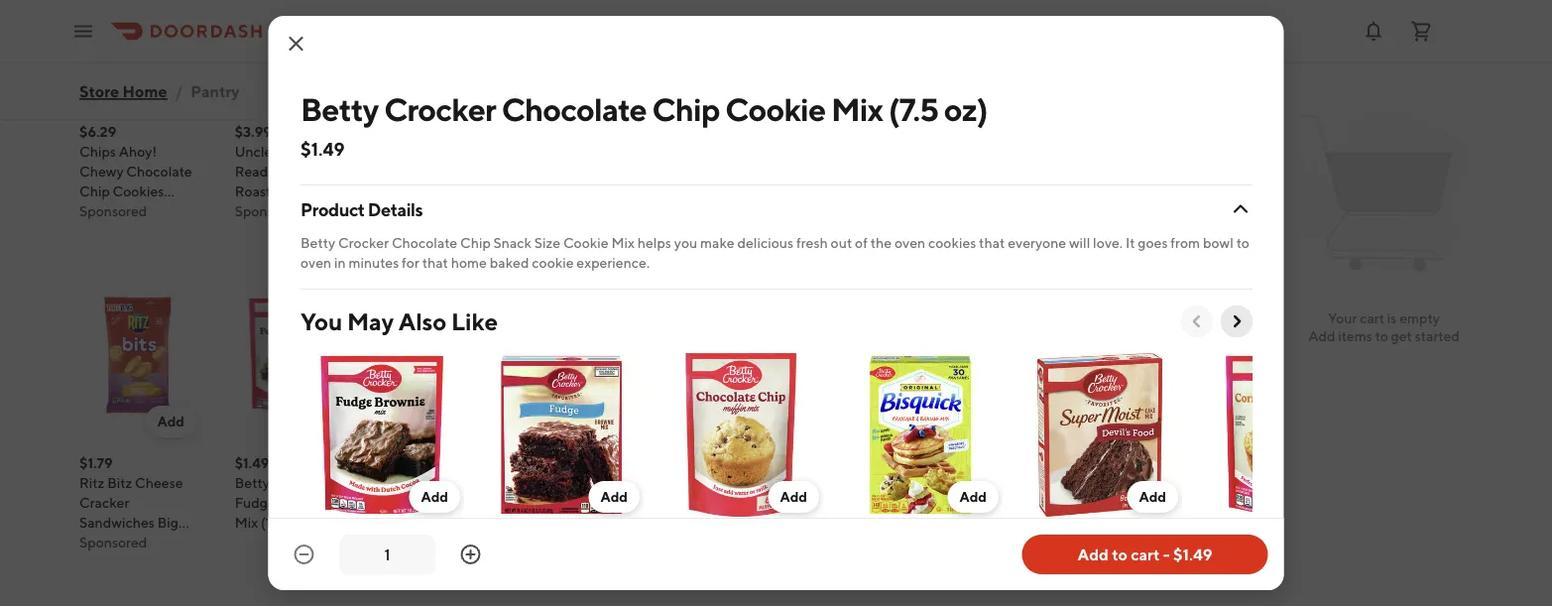 Task type: describe. For each thing, give the bounding box(es) containing it.
cookie inside $1.49 betty crocker chocolate chip cookie mix (7.5 oz)
[[546, 184, 591, 200]]

$6.99
[[701, 124, 739, 140]]

betty crocker fudge brownie mix (10.25 oz) image
[[300, 353, 464, 517]]

helps
[[637, 235, 671, 251]]

get
[[1391, 328, 1412, 344]]

cart inside button
[[1131, 545, 1160, 564]]

chip up traditional
[[652, 90, 719, 127]]

$3.59 nissin top ramen chicken noodle soup (3 oz x 6 ct)
[[390, 124, 502, 200]]

ct) inside $6.99 traditional medicinals throat coat organic seasonal tea bags (16 ct)
[[722, 223, 740, 240]]

oz) inside $3.99 uncle ben's ready rice roasted chicken with carrots & herbs (8.8 oz)
[[303, 223, 322, 240]]

(19.5
[[152, 203, 183, 220]]

$3.99 gold emblem fast favorites fusilli creamy alfredo pasta (8.8 oz)
[[857, 124, 973, 220]]

$3.99 for $3.99 gold emblem fast favorites fusilli creamy alfredo pasta (8.8 oz)
[[857, 124, 893, 140]]

betty inside $1.49 betty crocker chocolate chip cookie mix (7.5 oz)
[[546, 144, 581, 160]]

sandwiches
[[79, 515, 155, 531]]

chewy
[[79, 164, 124, 180]]

goes
[[1138, 235, 1167, 251]]

chicken inside $3.99 uncle ben's ready rice roasted chicken with carrots & herbs (8.8 oz)
[[290, 184, 343, 200]]

also
[[398, 307, 446, 335]]

betty crocker fudge brownie mix (18.3 oz) image
[[480, 353, 643, 517]]

product details
[[300, 198, 422, 220]]

pouch
[[1043, 184, 1084, 200]]

traditional
[[701, 144, 768, 160]]

mix inside $1.49 betty crocker chocolate chip cookie mix (7.5 oz)
[[594, 184, 617, 200]]

oz) inside $1.49 betty crocker fudge brownie mix (10.25 oz)
[[303, 515, 323, 531]]

style
[[764, 535, 795, 551]]

orange
[[1012, 495, 1060, 511]]

beef
[[597, 495, 627, 511]]

free
[[903, 495, 932, 511]]

ct) inside $3.59 nissin top ramen chicken noodle soup (3 oz x 6 ct)
[[480, 184, 497, 200]]

creamy
[[857, 184, 906, 200]]

crocker inside $1.49 betty crocker fudge brownie mix (10.25 oz)
[[272, 475, 323, 491]]

ritz
[[79, 475, 104, 491]]

belvita
[[1012, 475, 1059, 491]]

will
[[1069, 235, 1090, 251]]

ahoy!
[[119, 144, 157, 160]]

&
[[315, 203, 324, 220]]

ready for roasted
[[235, 164, 275, 180]]

pasta inside $3.99 gold emblem fast favorites pasta penne basil pesto (8.8 oz)
[[451, 495, 486, 511]]

simply
[[857, 515, 899, 531]]

$1.79
[[79, 455, 113, 472]]

0 vertical spatial oven
[[894, 235, 925, 251]]

carrots
[[265, 203, 312, 220]]

delicious
[[737, 235, 793, 251]]

mix inside betty crocker chocolate chip snack size cookie mix helps you make delicious fresh out of the oven cookies that everyone will love. it goes from bowl to oven in minutes for that home baked cookie experience.
[[611, 235, 634, 251]]

$1.79 ritz bitz cheese cracker sandwiches big bag (3 oz)
[[79, 455, 183, 551]]

oz) inside $5.49 good thins gluten free simply salt rice snacks (3.5 oz)
[[931, 535, 950, 551]]

soup inside $3.59 nissin top ramen chicken noodle soup (3 oz x 6 ct)
[[390, 184, 423, 200]]

cranberry
[[1062, 475, 1126, 491]]

make
[[700, 235, 734, 251]]

6
[[468, 184, 477, 200]]

emblem for fusilli
[[891, 144, 944, 160]]

miso
[[738, 515, 769, 531]]

stir
[[587, 475, 608, 491]]

it
[[1125, 235, 1135, 251]]

x
[[459, 184, 466, 200]]

fresh
[[796, 235, 828, 251]]

/
[[175, 82, 183, 101]]

empty retail cart image
[[1291, 99, 1477, 286]]

emblem for pasta
[[424, 475, 477, 491]]

chocolate inside $1.49 betty crocker chocolate chip cookie mix (7.5 oz)
[[546, 164, 611, 180]]

$1.49 inside button
[[1173, 545, 1213, 564]]

crocker inside $1.49 betty crocker chocolate chip cookie mix (7.5 oz)
[[583, 144, 634, 160]]

1 vertical spatial that
[[422, 254, 448, 271]]

(5.4
[[701, 554, 726, 571]]

$5.49 good thins gluten free simply salt rice snacks (3.5 oz)
[[857, 455, 957, 551]]

sponsored for size
[[79, 203, 147, 220]]

good
[[857, 475, 892, 491]]

(3.5
[[904, 535, 928, 551]]

gold for gold emblem fast favorites fusilli creamy alfredo pasta (8.8 oz)
[[857, 144, 888, 160]]

chicken inside $3.59 nissin top ramen chicken noodle soup (3 oz x 6 ct)
[[390, 164, 443, 180]]

$2.19
[[546, 455, 580, 472]]

fry
[[611, 475, 632, 491]]

oz) inside dialog
[[944, 90, 987, 127]]

details
[[367, 198, 422, 220]]

gluten
[[857, 495, 900, 511]]

cookies
[[113, 184, 164, 200]]

add inside button
[[1078, 545, 1109, 564]]

bags
[[785, 203, 816, 220]]

increase quantity by 1 image
[[459, 543, 483, 566]]

the
[[870, 235, 891, 251]]

previous button of carousel image
[[1187, 311, 1207, 331]]

$6.49
[[1012, 455, 1049, 472]]

$5.49 for $5.49 annie chun's ramen soup bowl spicy miso japanese style (5.4 oz)
[[701, 455, 739, 472]]

biscuits
[[1012, 515, 1061, 531]]

$5.49 for $5.49 good thins gluten free simply salt rice snacks (3.5 oz)
[[857, 455, 894, 472]]

for
[[401, 254, 419, 271]]

rice for roasted
[[278, 164, 306, 180]]

0 items, open order cart image
[[1409, 19, 1433, 43]]

size inside $6.29 chips ahoy! chewy chocolate chip cookies family size (19.5 oz)
[[124, 203, 150, 220]]

sponsored for carrots
[[235, 203, 303, 220]]

ben's inside ben's original jasmine ready rice pouch (8.5 oz)
[[1012, 144, 1046, 160]]

from
[[1170, 235, 1200, 251]]

$3.99 gold emblem fast favorites pasta penne basil pesto (8.8 oz)
[[390, 455, 507, 551]]

chocolate inside betty crocker chocolate chip snack size cookie mix helps you make delicious fresh out of the oven cookies that everyone will love. it goes from bowl to oven in minutes for that home baked cookie experience.
[[391, 235, 457, 251]]

snack
[[493, 235, 531, 251]]

crocker up top
[[384, 90, 495, 127]]

1 horizontal spatial that
[[979, 235, 1005, 251]]

$5.49 annie chun's ramen soup bowl spicy miso japanese style (5.4 oz)
[[701, 455, 816, 571]]

you
[[674, 235, 697, 251]]

oz) inside $5.49 annie chun's ramen soup bowl spicy miso japanese style (5.4 oz)
[[729, 554, 748, 571]]

(16
[[701, 223, 720, 240]]

to inside betty crocker chocolate chip snack size cookie mix helps you make delicious fresh out of the oven cookies that everyone will love. it goes from bowl to oven in minutes for that home baked cookie experience.
[[1236, 235, 1249, 251]]

breakfast
[[1063, 495, 1123, 511]]

bag
[[79, 535, 104, 551]]

ct) inside $6.49 belvita cranberry orange breakfast biscuits (5 ct) sponsored
[[1080, 515, 1097, 531]]

cheese
[[135, 475, 183, 491]]

store home link
[[79, 71, 167, 111]]

rice inside $5.49 good thins gluten free simply salt rice snacks (3.5 oz)
[[929, 515, 957, 531]]

1 horizontal spatial pantry
[[191, 82, 240, 101]]

0 vertical spatial cookie
[[725, 90, 825, 127]]

fusilli
[[917, 164, 954, 180]]

to inside your cart is empty add items to get started
[[1375, 328, 1388, 344]]

oz) inside $3.99 gold emblem fast favorites pasta penne basil pesto (8.8 oz)
[[418, 535, 437, 551]]

of
[[855, 235, 867, 251]]

(7.5 inside dialog
[[888, 90, 938, 127]]

gold for gold emblem fast favorites pasta penne basil pesto (8.8 oz)
[[390, 475, 422, 491]]

noodle
[[446, 164, 493, 180]]

japanese
[[701, 535, 761, 551]]

in
[[334, 254, 345, 271]]

add to cart - $1.49
[[1078, 545, 1213, 564]]

betty crocker chocolate chip snack size cookie mix helps you make delicious fresh out of the oven cookies that everyone will love. it goes from bowl to oven in minutes for that home baked cookie experience.
[[300, 235, 1249, 271]]

oz) inside $1.49 betty crocker chocolate chip cookie mix (7.5 oz)
[[546, 203, 565, 220]]



Task type: locate. For each thing, give the bounding box(es) containing it.
favorites up penne at the bottom of the page
[[390, 495, 448, 511]]

coat
[[701, 184, 732, 200]]

experience.
[[576, 254, 649, 271]]

cracker
[[79, 495, 129, 511]]

your
[[1328, 310, 1357, 326]]

2 horizontal spatial rice
[[1012, 184, 1040, 200]]

ct) right 6
[[480, 184, 497, 200]]

ben's right uncle in the top of the page
[[275, 144, 309, 160]]

ben's original jasmine ready rice pouch (8.5 oz)
[[1012, 144, 1111, 220]]

oz) inside $3.99 gold emblem fast favorites fusilli creamy alfredo pasta (8.8 oz)
[[922, 203, 941, 220]]

(8.8 inside $3.99 gold emblem fast favorites pasta penne basil pesto (8.8 oz)
[[390, 535, 415, 551]]

oz) inside $6.29 chips ahoy! chewy chocolate chip cookies family size (19.5 oz)
[[79, 223, 99, 240]]

mix inside $1.49 betty crocker fudge brownie mix (10.25 oz)
[[235, 515, 258, 531]]

2 $5.49 from the left
[[857, 455, 894, 472]]

ready down original
[[1066, 164, 1107, 180]]

0 vertical spatial size
[[124, 203, 150, 220]]

1 horizontal spatial favorites
[[857, 164, 914, 180]]

favorites for penne
[[390, 495, 448, 511]]

(8.8 for $3.99 gold emblem fast favorites pasta penne basil pesto (8.8 oz)
[[390, 535, 415, 551]]

baked
[[489, 254, 529, 271]]

0 vertical spatial that
[[979, 235, 1005, 251]]

teriyaki
[[546, 495, 594, 511]]

(3 inside $1.79 ritz bitz cheese cracker sandwiches big bag (3 oz)
[[107, 535, 120, 551]]

0 horizontal spatial that
[[422, 254, 448, 271]]

started
[[1415, 328, 1460, 344]]

betty up in
[[300, 235, 335, 251]]

1 horizontal spatial nissin
[[546, 475, 584, 491]]

nissin for $2.19
[[546, 475, 584, 491]]

0 horizontal spatial gold
[[390, 475, 422, 491]]

0 horizontal spatial favorites
[[390, 495, 448, 511]]

nissin down $3.59
[[390, 144, 428, 160]]

oz) down alfredo on the top of page
[[922, 203, 941, 220]]

oz) down brownie
[[303, 515, 323, 531]]

1 horizontal spatial oven
[[894, 235, 925, 251]]

cup
[[629, 495, 656, 511]]

pantry up $6.29
[[79, 72, 172, 110]]

betty down betty crocker chocolate chip cookie mix (7.5 oz)
[[546, 144, 581, 160]]

0 horizontal spatial ready
[[235, 164, 275, 180]]

nissin for $3.59
[[390, 144, 428, 160]]

to right the bowl
[[1236, 235, 1249, 251]]

$3.99 for $3.99 uncle ben's ready rice roasted chicken with carrots & herbs (8.8 oz)
[[235, 124, 272, 140]]

cookie
[[725, 90, 825, 127], [546, 184, 591, 200], [563, 235, 608, 251]]

favorites for creamy
[[857, 164, 914, 180]]

0 horizontal spatial rice
[[278, 164, 306, 180]]

size
[[124, 203, 150, 220], [534, 235, 560, 251]]

oz) down family
[[79, 223, 99, 240]]

rice down the jasmine
[[1012, 184, 1040, 200]]

0 horizontal spatial ramen
[[457, 144, 502, 160]]

(7.5
[[888, 90, 938, 127], [620, 184, 643, 200]]

soup inside $5.49 annie chun's ramen soup bowl spicy miso japanese style (5.4 oz)
[[749, 495, 781, 511]]

favorites inside $3.99 gold emblem fast favorites pasta penne basil pesto (8.8 oz)
[[390, 495, 448, 511]]

betty inside betty crocker chocolate chip snack size cookie mix helps you make delicious fresh out of the oven cookies that everyone will love. it goes from bowl to oven in minutes for that home baked cookie experience.
[[300, 235, 335, 251]]

herbs
[[235, 223, 273, 240]]

(8.8 down carrots
[[275, 223, 300, 240]]

(10.25
[[261, 515, 301, 531]]

0 vertical spatial fast
[[946, 144, 973, 160]]

1 ben's from the left
[[275, 144, 309, 160]]

nissin inside $2.19 nissin stir fry teriyaki beef cup noodles (3 oz)
[[546, 475, 584, 491]]

0 horizontal spatial $5.49
[[701, 455, 739, 472]]

1 horizontal spatial fast
[[946, 144, 973, 160]]

(3
[[426, 184, 438, 200], [602, 515, 614, 531], [107, 535, 120, 551]]

rice right salt
[[929, 515, 957, 531]]

chip up family
[[79, 184, 110, 200]]

cookie up traditional
[[725, 90, 825, 127]]

fast for fusilli
[[946, 144, 973, 160]]

0 horizontal spatial size
[[124, 203, 150, 220]]

(7.5 inside $1.49 betty crocker chocolate chip cookie mix (7.5 oz)
[[620, 184, 643, 200]]

fast inside $3.99 gold emblem fast favorites fusilli creamy alfredo pasta (8.8 oz)
[[946, 144, 973, 160]]

1 vertical spatial to
[[1375, 328, 1388, 344]]

sponsored down roasted
[[235, 203, 303, 220]]

empty
[[1400, 310, 1440, 326]]

1 horizontal spatial soup
[[749, 495, 781, 511]]

crocker up the minutes
[[338, 235, 388, 251]]

emblem up basil
[[424, 475, 477, 491]]

rice up roasted
[[278, 164, 306, 180]]

$1.49 betty crocker fudge brownie mix (10.25 oz)
[[235, 455, 330, 531]]

ready inside $3.99 uncle ben's ready rice roasted chicken with carrots & herbs (8.8 oz)
[[235, 164, 275, 180]]

0 vertical spatial gold
[[857, 144, 888, 160]]

fudge
[[235, 495, 275, 511]]

0 vertical spatial (8.8
[[894, 203, 919, 220]]

0 horizontal spatial to
[[1112, 545, 1128, 564]]

0 horizontal spatial (7.5
[[620, 184, 643, 200]]

betty crocker chocolate chip cookie mix (7.5 oz) dialog
[[268, 0, 1361, 606]]

1 vertical spatial cart
[[1131, 545, 1160, 564]]

favorites inside $3.99 gold emblem fast favorites fusilli creamy alfredo pasta (8.8 oz)
[[857, 164, 914, 180]]

your cart is empty add items to get started
[[1309, 310, 1460, 344]]

0 vertical spatial rice
[[278, 164, 306, 180]]

1 horizontal spatial chicken
[[390, 164, 443, 180]]

$3.99 inside $3.99 uncle ben's ready rice roasted chicken with carrots & herbs (8.8 oz)
[[235, 124, 272, 140]]

oz) down beef
[[617, 515, 636, 531]]

chip
[[652, 90, 719, 127], [614, 164, 645, 180], [79, 184, 110, 200], [460, 235, 490, 251]]

0 horizontal spatial cart
[[1131, 545, 1160, 564]]

alfredo
[[909, 184, 956, 200]]

0 horizontal spatial nissin
[[390, 144, 428, 160]]

$5.49 up good
[[857, 455, 894, 472]]

betty inside $1.49 betty crocker fudge brownie mix (10.25 oz)
[[235, 475, 270, 491]]

1 text field
[[352, 544, 423, 565]]

ready for pouch
[[1066, 164, 1107, 180]]

ramen for chun's
[[701, 495, 746, 511]]

1 vertical spatial rice
[[1012, 184, 1040, 200]]

oz) inside ben's original jasmine ready rice pouch (8.5 oz)
[[1012, 203, 1031, 220]]

original
[[1049, 144, 1100, 160]]

2 horizontal spatial (8.8
[[894, 203, 919, 220]]

emblem inside $3.99 gold emblem fast favorites fusilli creamy alfredo pasta (8.8 oz)
[[891, 144, 944, 160]]

$1.49 for $1.49 betty crocker chocolate chip cookie mix (7.5 oz)
[[546, 124, 580, 140]]

chicken down top
[[390, 164, 443, 180]]

1 horizontal spatial (8.8
[[390, 535, 415, 551]]

roasted
[[235, 184, 287, 200]]

cart inside your cart is empty add items to get started
[[1360, 310, 1385, 326]]

$1.49 inside $1.49 betty crocker chocolate chip cookie mix (7.5 oz)
[[546, 124, 580, 140]]

ben's inside $3.99 uncle ben's ready rice roasted chicken with carrots & herbs (8.8 oz)
[[275, 144, 309, 160]]

betty left $3.59
[[300, 90, 378, 127]]

sponsored down the cookies
[[79, 203, 147, 220]]

(7.5 up fusilli
[[888, 90, 938, 127]]

0 horizontal spatial (3
[[107, 535, 120, 551]]

sponsored down biscuits
[[1012, 535, 1080, 551]]

0 horizontal spatial ben's
[[275, 144, 309, 160]]

brownie
[[278, 495, 330, 511]]

oz) up "cookie"
[[546, 203, 565, 220]]

2 horizontal spatial $3.99
[[857, 124, 893, 140]]

0 vertical spatial pasta
[[857, 203, 892, 220]]

emblem inside $3.99 gold emblem fast favorites pasta penne basil pesto (8.8 oz)
[[424, 475, 477, 491]]

(8.8 for $3.99 gold emblem fast favorites fusilli creamy alfredo pasta (8.8 oz)
[[894, 203, 919, 220]]

tea
[[760, 203, 782, 220]]

1 horizontal spatial $5.49
[[857, 455, 894, 472]]

1 vertical spatial cookie
[[546, 184, 591, 200]]

0 horizontal spatial chicken
[[290, 184, 343, 200]]

oven right the
[[894, 235, 925, 251]]

(8.8 inside $3.99 uncle ben's ready rice roasted chicken with carrots & herbs (8.8 oz)
[[275, 223, 300, 240]]

chocolate inside $6.29 chips ahoy! chewy chocolate chip cookies family size (19.5 oz)
[[126, 164, 192, 180]]

1 horizontal spatial ready
[[1066, 164, 1107, 180]]

gold up penne at the bottom of the page
[[390, 475, 422, 491]]

fast for pasta
[[480, 475, 507, 491]]

$1.49 betty crocker chocolate chip cookie mix (7.5 oz)
[[546, 124, 645, 220]]

betty crocker chocolate chip muffin mix (6.5 oz) image
[[659, 353, 823, 517]]

chip inside $6.29 chips ahoy! chewy chocolate chip cookies family size (19.5 oz)
[[79, 184, 110, 200]]

1 horizontal spatial pasta
[[857, 203, 892, 220]]

pesto
[[466, 515, 502, 531]]

-
[[1163, 545, 1170, 564]]

(8.8 down creamy
[[894, 203, 919, 220]]

oz) right (3.5
[[931, 535, 950, 551]]

0 vertical spatial to
[[1236, 235, 1249, 251]]

chip inside betty crocker chocolate chip snack size cookie mix helps you make delicious fresh out of the oven cookies that everyone will love. it goes from bowl to oven in minutes for that home baked cookie experience.
[[460, 235, 490, 251]]

0 vertical spatial cart
[[1360, 310, 1385, 326]]

like
[[451, 307, 497, 335]]

cookie inside betty crocker chocolate chip snack size cookie mix helps you make delicious fresh out of the oven cookies that everyone will love. it goes from bowl to oven in minutes for that home baked cookie experience.
[[563, 235, 608, 251]]

rice
[[278, 164, 306, 180], [1012, 184, 1040, 200], [929, 515, 957, 531]]

sponsored down sandwiches at the left of page
[[79, 535, 147, 551]]

uncle
[[235, 144, 272, 160]]

size inside betty crocker chocolate chip snack size cookie mix helps you make delicious fresh out of the oven cookies that everyone will love. it goes from bowl to oven in minutes for that home baked cookie experience.
[[534, 235, 560, 251]]

chun's
[[741, 475, 785, 491]]

0 vertical spatial (7.5
[[888, 90, 938, 127]]

0 horizontal spatial soup
[[390, 184, 423, 200]]

you may also like
[[300, 307, 497, 335]]

1 horizontal spatial (3
[[426, 184, 438, 200]]

next button of carousel image
[[1226, 311, 1246, 331]]

1 $5.49 from the left
[[701, 455, 739, 472]]

close image
[[284, 32, 308, 56]]

(3 inside $3.59 nissin top ramen chicken noodle soup (3 oz x 6 ct)
[[426, 184, 438, 200]]

pantry right /
[[191, 82, 240, 101]]

ramen down annie
[[701, 495, 746, 511]]

to inside button
[[1112, 545, 1128, 564]]

soup left oz
[[390, 184, 423, 200]]

(8.5
[[1086, 184, 1111, 200]]

oz) down sandwiches at the left of page
[[122, 535, 142, 551]]

betty crocker super moist devil's food cake mix (15.25 oz) image
[[1018, 353, 1182, 517]]

1 vertical spatial gold
[[390, 475, 422, 491]]

1 vertical spatial fast
[[480, 475, 507, 491]]

1 ready from the left
[[235, 164, 275, 180]]

1 vertical spatial oven
[[300, 254, 331, 271]]

1 vertical spatial ct)
[[722, 223, 740, 240]]

2 vertical spatial to
[[1112, 545, 1128, 564]]

$3.99 inside $3.99 gold emblem fast favorites fusilli creamy alfredo pasta (8.8 oz)
[[857, 124, 893, 140]]

2 horizontal spatial ct)
[[1080, 515, 1097, 531]]

$2.19 nissin stir fry teriyaki beef cup noodles (3 oz)
[[546, 455, 656, 531]]

ramen inside $3.59 nissin top ramen chicken noodle soup (3 oz x 6 ct)
[[457, 144, 502, 160]]

(3 for $1.79 ritz bitz cheese cracker sandwiches big bag (3 oz)
[[107, 535, 120, 551]]

0 horizontal spatial pantry
[[79, 72, 172, 110]]

notification bell image
[[1362, 19, 1386, 43]]

ramen up noodle
[[457, 144, 502, 160]]

0 horizontal spatial pasta
[[451, 495, 486, 511]]

you
[[300, 307, 342, 335]]

1 horizontal spatial cart
[[1360, 310, 1385, 326]]

oz) down &
[[303, 223, 322, 240]]

oz) up fusilli
[[944, 90, 987, 127]]

2 vertical spatial (8.8
[[390, 535, 415, 551]]

cookie up experience.
[[563, 235, 608, 251]]

cart left is
[[1360, 310, 1385, 326]]

1 horizontal spatial ramen
[[701, 495, 746, 511]]

oz) down penne at the bottom of the page
[[418, 535, 437, 551]]

$6.99 traditional medicinals throat coat organic seasonal tea bags (16 ct)
[[701, 124, 816, 240]]

1 vertical spatial chicken
[[290, 184, 343, 200]]

betty crocker bisquik original pancake & baking mix (20 oz) image
[[839, 353, 1002, 517]]

1 vertical spatial (3
[[602, 515, 614, 531]]

pasta inside $3.99 gold emblem fast favorites fusilli creamy alfredo pasta (8.8 oz)
[[857, 203, 892, 220]]

that right for
[[422, 254, 448, 271]]

cookies
[[928, 235, 976, 251]]

(3 down beef
[[602, 515, 614, 531]]

$3.99 up penne at the bottom of the page
[[390, 455, 427, 472]]

decrease quantity by 1 image
[[292, 543, 316, 566]]

2 ben's from the left
[[1012, 144, 1046, 160]]

nissin inside $3.59 nissin top ramen chicken noodle soup (3 oz x 6 ct)
[[390, 144, 428, 160]]

0 vertical spatial soup
[[390, 184, 423, 200]]

1 horizontal spatial gold
[[857, 144, 888, 160]]

(3 down sandwiches at the left of page
[[107, 535, 120, 551]]

is
[[1387, 310, 1397, 326]]

favorites up creamy
[[857, 164, 914, 180]]

gold inside $3.99 gold emblem fast favorites fusilli creamy alfredo pasta (8.8 oz)
[[857, 144, 888, 160]]

ready down uncle in the top of the page
[[235, 164, 275, 180]]

fast up the pesto in the bottom of the page
[[480, 475, 507, 491]]

ready inside ben's original jasmine ready rice pouch (8.5 oz)
[[1066, 164, 1107, 180]]

2 horizontal spatial (3
[[602, 515, 614, 531]]

1 horizontal spatial ct)
[[722, 223, 740, 240]]

chicken up &
[[290, 184, 343, 200]]

0 vertical spatial emblem
[[891, 144, 944, 160]]

crocker inside betty crocker chocolate chip snack size cookie mix helps you make delicious fresh out of the oven cookies that everyone will love. it goes from bowl to oven in minutes for that home baked cookie experience.
[[338, 235, 388, 251]]

$3.99 for $3.99 gold emblem fast favorites pasta penne basil pesto (8.8 oz)
[[390, 455, 427, 472]]

(3 left oz
[[426, 184, 438, 200]]

ramen inside $5.49 annie chun's ramen soup bowl spicy miso japanese style (5.4 oz)
[[701, 495, 746, 511]]

0 horizontal spatial emblem
[[424, 475, 477, 491]]

oz) up everyone
[[1012, 203, 1031, 220]]

0 vertical spatial chicken
[[390, 164, 443, 180]]

to
[[1236, 235, 1249, 251], [1375, 328, 1388, 344], [1112, 545, 1128, 564]]

0 horizontal spatial oven
[[300, 254, 331, 271]]

(5
[[1064, 515, 1077, 531]]

0 vertical spatial favorites
[[857, 164, 914, 180]]

ben's up the jasmine
[[1012, 144, 1046, 160]]

1 vertical spatial soup
[[749, 495, 781, 511]]

0 vertical spatial nissin
[[390, 144, 428, 160]]

oz) inside $1.79 ritz bitz cheese cracker sandwiches big bag (3 oz)
[[122, 535, 142, 551]]

oven left in
[[300, 254, 331, 271]]

1 horizontal spatial $3.99
[[390, 455, 427, 472]]

soup down chun's
[[749, 495, 781, 511]]

crocker down betty crocker chocolate chip cookie mix (7.5 oz)
[[583, 144, 634, 160]]

(7.5 up helps
[[620, 184, 643, 200]]

store home / pantry
[[79, 82, 240, 101]]

0 horizontal spatial ct)
[[480, 184, 497, 200]]

rice for pouch
[[1012, 184, 1040, 200]]

basil
[[434, 515, 464, 531]]

1 horizontal spatial ben's
[[1012, 144, 1046, 160]]

$1.49 for $1.49
[[300, 138, 344, 159]]

organic
[[735, 184, 786, 200]]

throat
[[772, 164, 814, 180]]

pasta down creamy
[[857, 203, 892, 220]]

1 horizontal spatial size
[[534, 235, 560, 251]]

out
[[830, 235, 852, 251]]

cookie
[[531, 254, 573, 271]]

0 horizontal spatial $3.99
[[235, 124, 272, 140]]

$6.29 chips ahoy! chewy chocolate chip cookies family size (19.5 oz)
[[79, 124, 192, 240]]

medicinals
[[701, 164, 769, 180]]

1 vertical spatial size
[[534, 235, 560, 251]]

0 vertical spatial (3
[[426, 184, 438, 200]]

store
[[79, 82, 119, 101]]

cart left -
[[1131, 545, 1160, 564]]

1 vertical spatial emblem
[[424, 475, 477, 491]]

(3 inside $2.19 nissin stir fry teriyaki beef cup noodles (3 oz)
[[602, 515, 614, 531]]

that right cookies at top
[[979, 235, 1005, 251]]

chocolate
[[501, 90, 646, 127], [126, 164, 192, 180], [546, 164, 611, 180], [391, 235, 457, 251]]

cart
[[1360, 310, 1385, 326], [1131, 545, 1160, 564]]

2 vertical spatial cookie
[[563, 235, 608, 251]]

gold up creamy
[[857, 144, 888, 160]]

family
[[79, 203, 121, 220]]

$5.49 up annie
[[701, 455, 739, 472]]

betty up fudge in the bottom of the page
[[235, 475, 270, 491]]

0 vertical spatial ct)
[[480, 184, 497, 200]]

bitz
[[107, 475, 132, 491]]

open menu image
[[71, 19, 95, 43]]

1 horizontal spatial (7.5
[[888, 90, 938, 127]]

2 vertical spatial ct)
[[1080, 515, 1097, 531]]

product
[[300, 198, 364, 220]]

jasmine
[[1012, 164, 1064, 180]]

snacks
[[857, 535, 901, 551]]

$6.49 belvita cranberry orange breakfast biscuits (5 ct) sponsored
[[1012, 455, 1126, 551]]

1 vertical spatial (8.8
[[275, 223, 300, 240]]

add inside your cart is empty add items to get started
[[1309, 328, 1336, 344]]

0 horizontal spatial fast
[[480, 475, 507, 491]]

oz) inside $2.19 nissin stir fry teriyaki beef cup noodles (3 oz)
[[617, 515, 636, 531]]

thins
[[895, 475, 929, 491]]

$3.59
[[390, 124, 427, 140]]

2 vertical spatial (3
[[107, 535, 120, 551]]

cookie up "cookie"
[[546, 184, 591, 200]]

$5.49 inside $5.49 annie chun's ramen soup bowl spicy miso japanese style (5.4 oz)
[[701, 455, 739, 472]]

to left -
[[1112, 545, 1128, 564]]

home
[[123, 82, 167, 101]]

crocker up brownie
[[272, 475, 323, 491]]

$5.49
[[701, 455, 739, 472], [857, 455, 894, 472]]

2 ready from the left
[[1066, 164, 1107, 180]]

spicy
[[701, 515, 735, 531]]

noodles
[[546, 515, 599, 531]]

add
[[157, 82, 184, 99], [313, 82, 340, 99], [779, 82, 806, 99], [934, 82, 962, 99], [1309, 328, 1336, 344], [157, 414, 184, 430], [313, 414, 340, 430], [623, 414, 651, 430], [779, 414, 806, 430], [934, 414, 962, 430], [1090, 414, 1117, 430], [420, 489, 448, 505], [600, 489, 627, 505], [780, 489, 807, 505], [959, 489, 986, 505], [1139, 489, 1166, 505], [1078, 545, 1109, 564]]

sponsored inside $6.49 belvita cranberry orange breakfast biscuits (5 ct) sponsored
[[1012, 535, 1080, 551]]

0 vertical spatial ramen
[[457, 144, 502, 160]]

2 vertical spatial rice
[[929, 515, 957, 531]]

oz)
[[944, 90, 987, 127], [546, 203, 565, 220], [922, 203, 941, 220], [1012, 203, 1031, 220], [79, 223, 99, 240], [303, 223, 322, 240], [303, 515, 323, 531], [617, 515, 636, 531], [122, 535, 142, 551], [418, 535, 437, 551], [931, 535, 950, 551], [729, 554, 748, 571]]

pasta
[[857, 203, 892, 220], [451, 495, 486, 511]]

(8.8 down penne at the bottom of the page
[[390, 535, 415, 551]]

rice inside $3.99 uncle ben's ready rice roasted chicken with carrots & herbs (8.8 oz)
[[278, 164, 306, 180]]

$3.99 up creamy
[[857, 124, 893, 140]]

seasonal
[[701, 203, 757, 220]]

size down the cookies
[[124, 203, 150, 220]]

1 vertical spatial (7.5
[[620, 184, 643, 200]]

Search CVS search field
[[877, 80, 1136, 102]]

1 horizontal spatial to
[[1236, 235, 1249, 251]]

oz
[[441, 184, 456, 200]]

1 vertical spatial favorites
[[390, 495, 448, 511]]

ramen for top
[[457, 144, 502, 160]]

oz) down japanese
[[729, 554, 748, 571]]

2 horizontal spatial to
[[1375, 328, 1388, 344]]

1 vertical spatial ramen
[[701, 495, 746, 511]]

chip up home
[[460, 235, 490, 251]]

emblem up fusilli
[[891, 144, 944, 160]]

home
[[451, 254, 486, 271]]

$3.99 inside $3.99 gold emblem fast favorites pasta penne basil pesto (8.8 oz)
[[390, 455, 427, 472]]

$1.49 inside $1.49 betty crocker fudge brownie mix (10.25 oz)
[[235, 455, 269, 472]]

ct) down seasonal
[[722, 223, 740, 240]]

big
[[157, 515, 178, 531]]

ct) right (5
[[1080, 515, 1097, 531]]

$3.99 uncle ben's ready rice roasted chicken with carrots & herbs (8.8 oz)
[[235, 124, 343, 240]]

1 horizontal spatial emblem
[[891, 144, 944, 160]]

betty
[[300, 90, 378, 127], [546, 144, 581, 160], [300, 235, 335, 251], [235, 475, 270, 491]]

(3 for $2.19 nissin stir fry teriyaki beef cup noodles (3 oz)
[[602, 515, 614, 531]]

$5.49 inside $5.49 good thins gluten free simply salt rice snacks (3.5 oz)
[[857, 455, 894, 472]]

size up "cookie"
[[534, 235, 560, 251]]

1 horizontal spatial rice
[[929, 515, 957, 531]]

gold inside $3.99 gold emblem fast favorites pasta penne basil pesto (8.8 oz)
[[390, 475, 422, 491]]

to left get
[[1375, 328, 1388, 344]]

chip down betty crocker chocolate chip cookie mix (7.5 oz)
[[614, 164, 645, 180]]

rice inside ben's original jasmine ready rice pouch (8.5 oz)
[[1012, 184, 1040, 200]]

$1.49 for $1.49 betty crocker fudge brownie mix (10.25 oz)
[[235, 455, 269, 472]]

0 horizontal spatial (8.8
[[275, 223, 300, 240]]

bowl
[[1203, 235, 1233, 251]]

(8.8 inside $3.99 gold emblem fast favorites fusilli creamy alfredo pasta (8.8 oz)
[[894, 203, 919, 220]]

chip inside $1.49 betty crocker chocolate chip cookie mix (7.5 oz)
[[614, 164, 645, 180]]

sponsored for (3
[[79, 535, 147, 551]]

salt
[[902, 515, 926, 531]]

1 vertical spatial nissin
[[546, 475, 584, 491]]

fast inside $3.99 gold emblem fast favorites pasta penne basil pesto (8.8 oz)
[[480, 475, 507, 491]]

fast
[[946, 144, 973, 160], [480, 475, 507, 491]]

1 vertical spatial pasta
[[451, 495, 486, 511]]

pasta up the pesto in the bottom of the page
[[451, 495, 486, 511]]

fast up fusilli
[[946, 144, 973, 160]]

nissin down $2.19
[[546, 475, 584, 491]]

top
[[431, 144, 455, 160]]

$3.99 up uncle in the top of the page
[[235, 124, 272, 140]]



Task type: vqa. For each thing, say whether or not it's contained in the screenshot.


